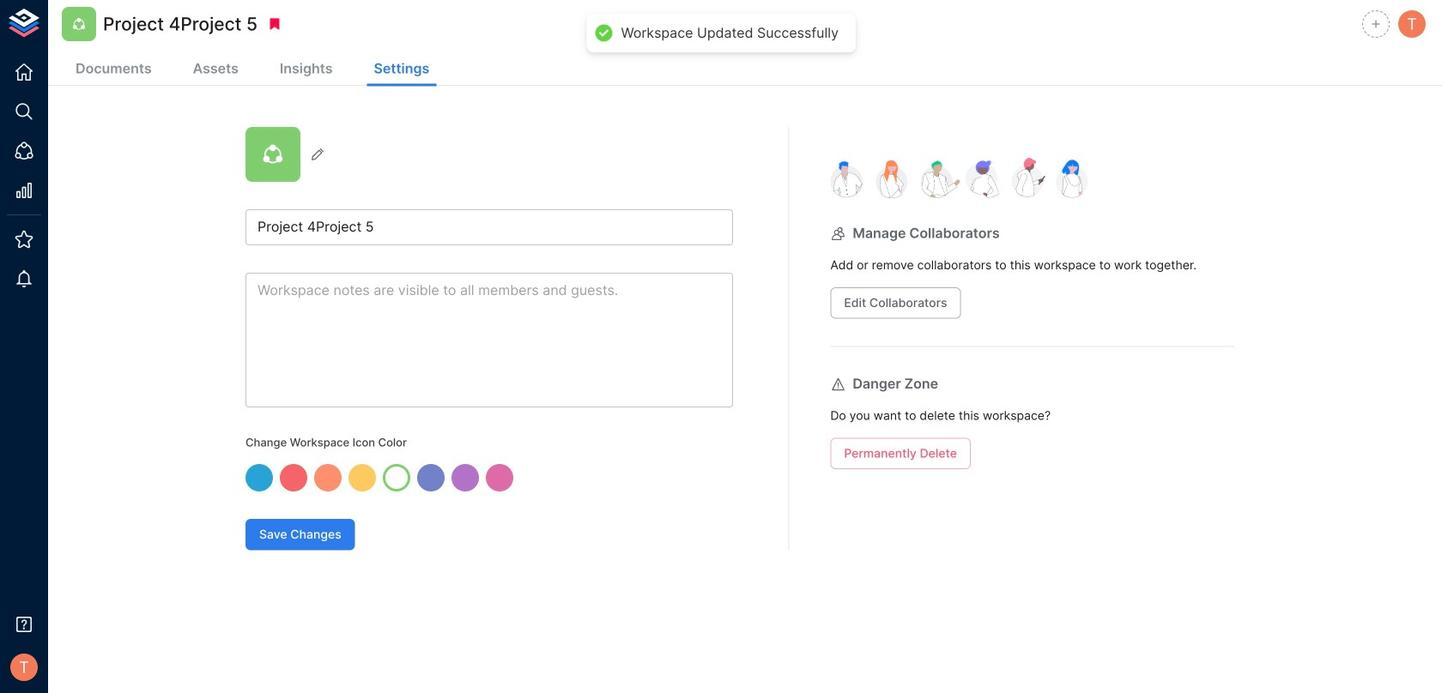 Task type: locate. For each thing, give the bounding box(es) containing it.
remove bookmark image
[[267, 16, 282, 32]]

status
[[621, 24, 839, 42]]



Task type: vqa. For each thing, say whether or not it's contained in the screenshot.
Workspace notes are visible to all members and guests. text field
yes



Task type: describe. For each thing, give the bounding box(es) containing it.
Workspace Name text field
[[246, 210, 733, 246]]

Workspace notes are visible to all members and guests. text field
[[246, 273, 733, 408]]



